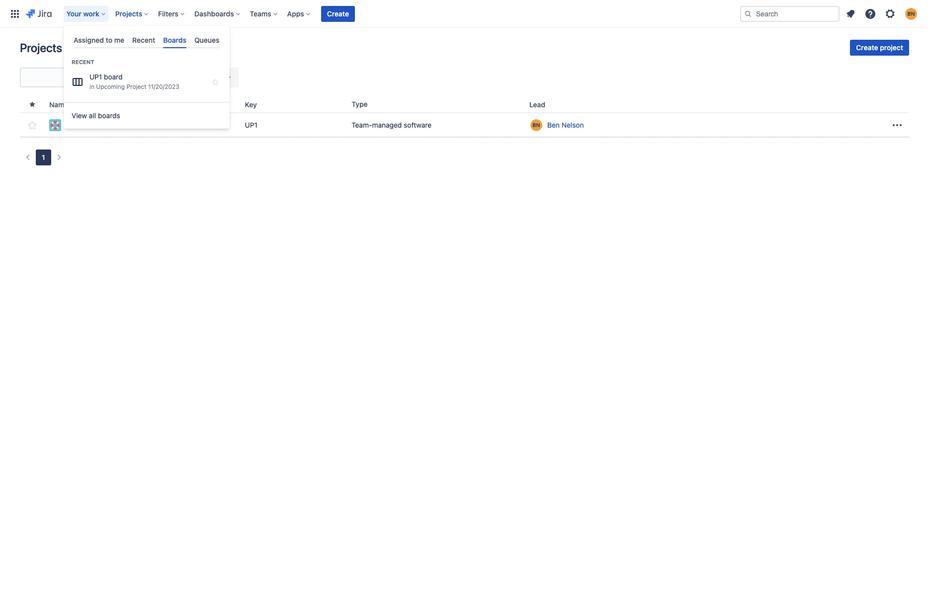 Task type: locate. For each thing, give the bounding box(es) containing it.
0 vertical spatial create
[[327, 9, 349, 18]]

recent
[[132, 36, 155, 44], [72, 59, 94, 65]]

ben
[[547, 121, 560, 129]]

me
[[114, 36, 124, 44]]

appswitcher icon image
[[9, 8, 21, 20]]

up1 for up1 board in upcoming project 11/20/2023
[[90, 73, 102, 81]]

projects down appswitcher icon
[[20, 41, 62, 55]]

board
[[104, 73, 123, 81]]

1 horizontal spatial recent
[[132, 36, 155, 44]]

1 horizontal spatial project
[[127, 83, 146, 91]]

banner containing your work
[[0, 0, 929, 28]]

assigned to me
[[74, 36, 124, 44]]

apps button
[[284, 6, 314, 22]]

project right all
[[100, 120, 123, 128]]

jira image
[[26, 8, 52, 20], [26, 8, 52, 20]]

software
[[404, 121, 432, 129]]

create for create project
[[856, 43, 878, 52]]

upcoming down board
[[96, 83, 125, 91]]

0 horizontal spatial recent
[[72, 59, 94, 65]]

jira
[[147, 74, 157, 81]]

1 horizontal spatial up1
[[245, 121, 257, 129]]

Search field
[[740, 6, 840, 22]]

lead button
[[526, 99, 557, 110]]

1 button
[[36, 150, 51, 166]]

0 horizontal spatial projects
[[20, 41, 62, 55]]

project
[[127, 83, 146, 91], [100, 120, 123, 128]]

tab list
[[70, 32, 224, 48]]

dashboards button
[[191, 6, 244, 22]]

0 horizontal spatial project
[[100, 120, 123, 128]]

view all boards
[[72, 111, 120, 120]]

upcoming
[[96, 83, 125, 91], [65, 120, 98, 128]]

projects
[[115, 9, 142, 18], [20, 41, 62, 55]]

0 horizontal spatial create
[[327, 9, 349, 18]]

up1 inside the "up1 board in upcoming project 11/20/2023"
[[90, 73, 102, 81]]

1 horizontal spatial create
[[856, 43, 878, 52]]

teams
[[250, 9, 271, 18]]

up1 board in upcoming project 11/20/2023
[[90, 73, 179, 91]]

1
[[42, 153, 45, 162]]

projects up me
[[115, 9, 142, 18]]

next image
[[53, 152, 65, 164]]

1 vertical spatial projects
[[20, 41, 62, 55]]

create
[[327, 9, 349, 18], [856, 43, 878, 52]]

0 horizontal spatial up1
[[90, 73, 102, 81]]

queues
[[194, 36, 220, 44]]

name button
[[45, 99, 82, 110]]

upcoming down name button
[[65, 120, 98, 128]]

0 vertical spatial project
[[127, 83, 146, 91]]

create project button
[[851, 40, 909, 56]]

star up1 board image
[[211, 78, 219, 86]]

1 vertical spatial project
[[100, 120, 123, 128]]

11/20/2023
[[148, 83, 179, 91], [125, 120, 160, 128]]

1 vertical spatial create
[[856, 43, 878, 52]]

0 vertical spatial recent
[[132, 36, 155, 44]]

create button
[[321, 6, 355, 22]]

0 vertical spatial upcoming
[[96, 83, 125, 91]]

upcoming project 11/20/2023
[[65, 120, 160, 128]]

settings image
[[885, 8, 897, 20]]

11/20/2023 down the jira software
[[148, 83, 179, 91]]

team-managed software
[[352, 121, 432, 129]]

create right the "apps" "dropdown button"
[[327, 9, 349, 18]]

0 vertical spatial up1
[[90, 73, 102, 81]]

create for create
[[327, 9, 349, 18]]

lead
[[530, 100, 545, 109]]

create inside primary element
[[327, 9, 349, 18]]

banner
[[0, 0, 929, 28]]

key button
[[241, 99, 269, 110]]

upcoming project 11/20/2023 link
[[49, 119, 237, 131]]

assigned
[[74, 36, 104, 44]]

None text field
[[21, 71, 118, 85]]

create left project
[[856, 43, 878, 52]]

1 vertical spatial up1
[[245, 121, 257, 129]]

project up view all boards link
[[127, 83, 146, 91]]

previous image
[[22, 152, 34, 164]]

up1
[[90, 73, 102, 81], [245, 121, 257, 129]]

managed
[[372, 121, 402, 129]]

create project
[[856, 43, 903, 52]]

project
[[880, 43, 903, 52]]

recent down assigned at the left
[[72, 59, 94, 65]]

name
[[49, 100, 68, 109]]

type
[[352, 100, 368, 108]]

clear image
[[213, 74, 221, 82]]

dashboards
[[194, 9, 234, 18]]

1 horizontal spatial projects
[[115, 9, 142, 18]]

jira software
[[147, 74, 184, 81]]

1 vertical spatial upcoming
[[65, 120, 98, 128]]

up1 down key at the left of page
[[245, 121, 257, 129]]

1 vertical spatial recent
[[72, 59, 94, 65]]

0 vertical spatial projects
[[115, 9, 142, 18]]

11/20/2023 right boards
[[125, 120, 160, 128]]

0 vertical spatial 11/20/2023
[[148, 83, 179, 91]]

up1 up in
[[90, 73, 102, 81]]

teams button
[[247, 6, 281, 22]]

recent right me
[[132, 36, 155, 44]]

team-
[[352, 121, 372, 129]]



Task type: vqa. For each thing, say whether or not it's contained in the screenshot.
Teams popup button
yes



Task type: describe. For each thing, give the bounding box(es) containing it.
help image
[[865, 8, 877, 20]]

view
[[72, 111, 87, 120]]

more image
[[892, 119, 903, 131]]

work
[[83, 9, 99, 18]]

notifications image
[[845, 8, 857, 20]]

11/20/2023 inside the "up1 board in upcoming project 11/20/2023"
[[148, 83, 179, 91]]

your work
[[67, 9, 99, 18]]

1 vertical spatial 11/20/2023
[[125, 120, 160, 128]]

your
[[67, 9, 81, 18]]

view all boards link
[[64, 106, 230, 126]]

filters button
[[155, 6, 188, 22]]

key
[[245, 100, 257, 109]]

up1 for up1
[[245, 121, 257, 129]]

search image
[[744, 10, 752, 18]]

tab list containing assigned to me
[[70, 32, 224, 48]]

to
[[106, 36, 112, 44]]

your work button
[[64, 6, 109, 22]]

your profile and settings image
[[905, 8, 917, 20]]

upcoming inside the "up1 board in upcoming project 11/20/2023"
[[96, 83, 125, 91]]

apps
[[287, 9, 304, 18]]

project inside the "up1 board in upcoming project 11/20/2023"
[[127, 83, 146, 91]]

all
[[89, 111, 96, 120]]

star upcoming project 11/20/2023 image
[[27, 119, 39, 131]]

open image
[[223, 72, 235, 84]]

software
[[159, 74, 184, 81]]

ben nelson link
[[547, 120, 584, 130]]

projects button
[[112, 6, 152, 22]]

projects inside dropdown button
[[115, 9, 142, 18]]

boards
[[163, 36, 186, 44]]

boards
[[98, 111, 120, 120]]

filters
[[158, 9, 179, 18]]

nelson
[[562, 121, 584, 129]]

primary element
[[6, 0, 740, 28]]

ben nelson
[[547, 121, 584, 129]]

in
[[90, 83, 94, 91]]



